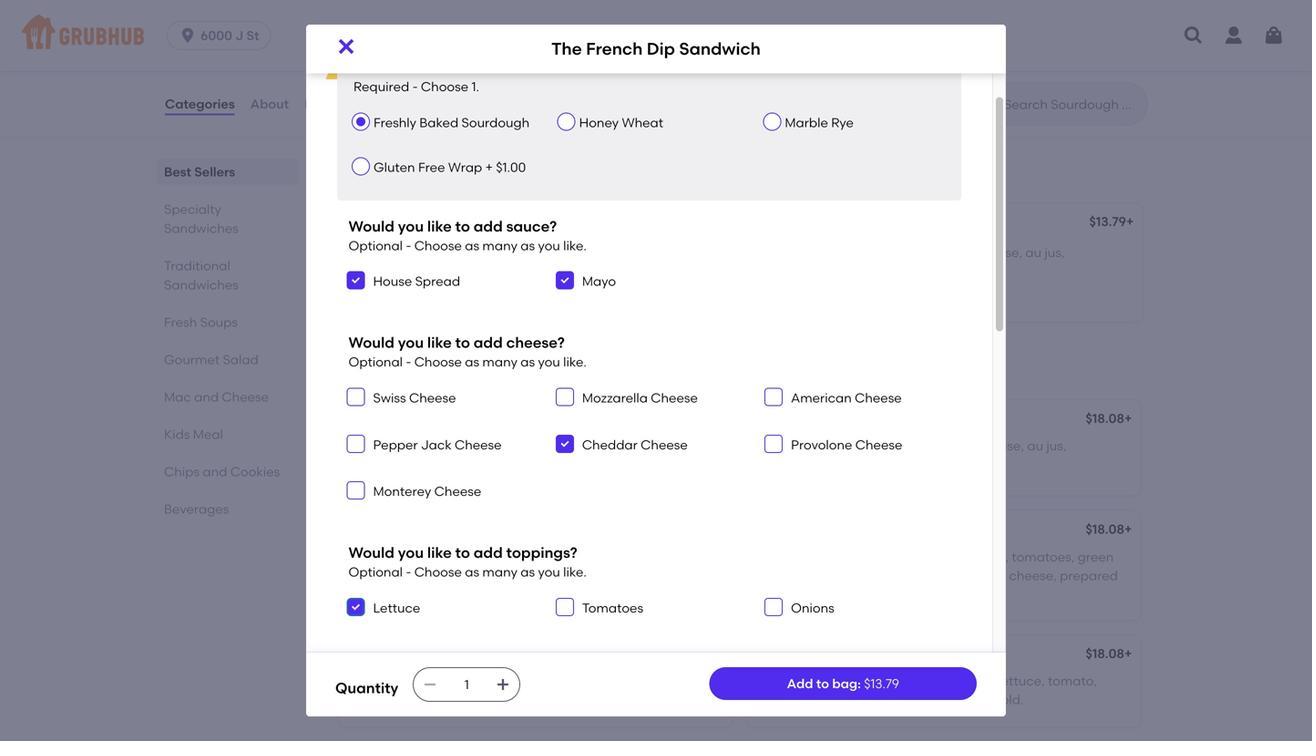 Task type: describe. For each thing, give the bounding box(es) containing it.
and right chips
[[203, 464, 227, 479]]

6000
[[201, 28, 232, 43]]

brisket, inside button
[[466, 549, 511, 565]]

kids meal
[[164, 427, 223, 442]]

choose down bread
[[421, 79, 469, 94]]

roast
[[362, 219, 398, 235]]

cheese right the jack
[[455, 437, 502, 452]]

sauce?
[[506, 217, 557, 235]]

baked
[[420, 115, 459, 130]]

to for toppings?
[[455, 544, 470, 562]]

you right roast
[[398, 217, 424, 235]]

svg image for the french dip sandwich
[[335, 36, 357, 57]]

svg image for onions
[[769, 601, 779, 612]]

$1.00
[[496, 160, 526, 175]]

cheese for cheddar cheese
[[641, 437, 688, 452]]

lettuce
[[373, 600, 420, 616]]

tomatoes
[[582, 600, 644, 616]]

mac and cheese
[[164, 389, 269, 405]]

6". served with house spread, swiss cheese, au jus, prepared hot. for $13.79
[[757, 245, 1065, 279]]

2. roast beef sandwich meal image
[[598, 203, 735, 322]]

Input item quantity number field
[[447, 668, 487, 701]]

american
[[791, 390, 852, 406]]

about button
[[249, 71, 290, 137]]

spread
[[415, 274, 460, 289]]

a
[[412, 58, 422, 76]]

$18.08 + for 6". fresh mozzarella cheese, basil aioli, lettuce, tomato, and balsamic glaze. served melted or cold.
[[1086, 646, 1132, 661]]

quantity
[[335, 679, 399, 697]]

0 horizontal spatial specialty
[[164, 201, 221, 217]]

6". savory smoked brisket, house spread, tomatoes, green chili coleslaw, barbecue sauce, cheddar cheese, prepared hot. button
[[339, 511, 733, 620]]

start group order button
[[252, 11, 380, 44]]

start group order
[[273, 20, 380, 35]]

would for would you like to add toppings?
[[349, 544, 395, 562]]

add to bag: $13.79
[[787, 676, 900, 691]]

salad
[[223, 352, 259, 367]]

$13.79 for 6". served with house spread, swiss cheese, au jus, prepared hot.
[[1090, 214, 1127, 229]]

prepared inside 6". savory smoked brisket, house spread, tomatoes, green chili coleslaw, barbecue sauce, cheddar cheese, prepared hot. button
[[652, 568, 710, 583]]

aioli, for caprese sandwich meal
[[967, 673, 995, 689]]

provolone
[[791, 437, 853, 452]]

sliced.
[[348, 263, 387, 279]]

wheat
[[622, 115, 664, 130]]

basil for caprese sandwich
[[526, 673, 555, 689]]

- for would you like to add sauce?
[[406, 238, 411, 253]]

2 brisket, from the left
[[875, 549, 919, 565]]

2.
[[348, 219, 359, 235]]

you down the toppings?
[[538, 564, 560, 580]]

and down caprese sandwich
[[350, 692, 375, 707]]

6". fresh mozzarella cheese, basil aioli, lettuce, tomato, and balsamic glaze. served melted or cold. for caprese sandwich meal
[[758, 673, 1097, 707]]

to for sauce?
[[455, 217, 470, 235]]

1 horizontal spatial french
[[586, 39, 643, 59]]

sellers for best sellers
[[194, 164, 235, 180]]

many for sauce?
[[483, 238, 518, 253]]

svg image for monterey cheese
[[350, 485, 361, 496]]

cheddar
[[582, 437, 638, 452]]

cheese for swiss cheese
[[409, 390, 456, 406]]

svg image for preorder
[[164, 19, 182, 37]]

2 smoked from the left
[[823, 549, 871, 565]]

1 vertical spatial specialty sandwiches
[[335, 357, 547, 380]]

american cheese
[[791, 390, 902, 406]]

monterey cheese
[[373, 484, 481, 499]]

tomato, for $13.79 +
[[640, 673, 689, 689]]

most
[[335, 173, 365, 189]]

1 horizontal spatial $13.79
[[864, 676, 900, 691]]

caprese for caprese sandwich meal
[[758, 647, 812, 663]]

cold. for $13.79
[[586, 692, 616, 707]]

1 horizontal spatial the
[[552, 39, 582, 59]]

$18.08 for 6". savory smoked brisket, house spread, tomatoes, green chili coleslaw, barbecue sauce, cheddar cheese, prepared hot.
[[1086, 522, 1125, 537]]

would for would you like to add cheese?
[[349, 334, 395, 352]]

group
[[307, 20, 344, 35]]

london
[[413, 245, 460, 260]]

1.
[[472, 79, 479, 94]]

$13.79 + for 6". served with house spread, swiss cheese, au jus, prepared hot.
[[1090, 214, 1134, 229]]

2 savory from the left
[[778, 549, 820, 565]]

- for would you like to add toppings?
[[406, 564, 411, 580]]

2 barbecue from the left
[[846, 568, 907, 583]]

au for $18.08
[[1028, 438, 1044, 454]]

2 vertical spatial sandwiches
[[431, 357, 547, 380]]

or for caprese sandwich
[[570, 692, 582, 707]]

like. for cheese?
[[563, 354, 587, 370]]

lettuce, for $13.79
[[590, 673, 637, 689]]

seller
[[387, 394, 417, 407]]

house spread
[[373, 274, 460, 289]]

tomato, for $18.08 +
[[1048, 673, 1097, 689]]

add
[[787, 676, 813, 691]]

beef
[[401, 219, 429, 235]]

cheese?
[[506, 334, 565, 352]]

best seller
[[361, 394, 417, 407]]

thinly
[[521, 245, 554, 260]]

like for sauce?
[[427, 217, 452, 235]]

on
[[421, 173, 436, 189]]

categories
[[165, 96, 235, 112]]

you up swiss cheese
[[398, 334, 424, 352]]

green inside 6". savory smoked brisket, house spread, tomatoes, green chili coleslaw, barbecue sauce, cheddar cheese, prepared hot. button
[[670, 549, 706, 565]]

mozzarella cheese
[[582, 390, 698, 406]]

served for $13.79 +
[[776, 245, 817, 260]]

gourmet
[[164, 352, 220, 367]]

required
[[354, 79, 409, 94]]

2. roast beef sandwich meal
[[348, 219, 528, 235]]

top round london broil and thinly sliced.
[[348, 245, 554, 279]]

$18.08 for 6". fresh mozzarella cheese, basil aioli, lettuce, tomato, and balsamic glaze. served melted or cold.
[[1086, 646, 1125, 661]]

freshly baked sourdough
[[374, 115, 530, 130]]

$18.08 for 6". served with house spread, swiss cheese, au jus, prepared hot.
[[1086, 410, 1125, 426]]

house
[[373, 274, 412, 289]]

cheese for mozzarella cheese
[[651, 390, 698, 406]]

sellers for best sellers most ordered on grubhub
[[382, 147, 446, 171]]

1 vertical spatial sandwiches
[[164, 277, 239, 293]]

0 horizontal spatial the
[[350, 416, 373, 431]]

6000 j st
[[201, 28, 259, 43]]

like for cheese?
[[427, 334, 452, 352]]

gluten free wrap + $1.00
[[374, 160, 526, 175]]

ordered
[[368, 173, 418, 189]]

would for would you like to add sauce?
[[349, 217, 395, 235]]

gluten
[[374, 160, 415, 175]]

best for best sellers most ordered on grubhub
[[335, 147, 378, 171]]

$13.79 + for 6". fresh mozzarella cheese, basil aioli, lettuce, tomato, and balsamic glaze. served melted or cold.
[[680, 646, 724, 661]]

cheese for monterey cheese
[[434, 484, 481, 499]]

about
[[250, 96, 289, 112]]

you up lettuce
[[398, 544, 424, 562]]

choose a bread required - choose 1.
[[354, 58, 479, 94]]

grubhub
[[439, 173, 495, 189]]

0 horizontal spatial fresh
[[164, 314, 197, 330]]

0 vertical spatial sandwiches
[[164, 221, 239, 236]]

basil for caprese sandwich meal
[[934, 673, 963, 689]]

monterey
[[373, 484, 431, 499]]

toppings?
[[506, 544, 578, 562]]

traditional sandwiches
[[164, 258, 239, 293]]

0 horizontal spatial french
[[376, 416, 419, 431]]

0 vertical spatial dip
[[647, 39, 675, 59]]

j
[[235, 28, 243, 43]]

broil
[[463, 245, 490, 260]]

1 horizontal spatial specialty
[[335, 357, 426, 380]]

glaze. for caprese sandwich
[[438, 692, 474, 707]]

categories button
[[164, 71, 236, 137]]

provolone cheese
[[791, 437, 903, 452]]

svg image for lettuce
[[350, 601, 361, 612]]

6". savory smoked brisket, house spread, tomatoes, green chili coleslaw, barbecue sauce, cheddar cheese, prepared hot. inside button
[[350, 549, 710, 602]]

reviews button
[[304, 71, 356, 137]]

chips and cookies
[[164, 464, 280, 479]]

like for toppings?
[[427, 544, 452, 562]]

pepper
[[373, 437, 418, 452]]

start
[[273, 20, 304, 35]]

honey
[[579, 115, 619, 130]]

$13.79 for 6". fresh mozzarella cheese, basil aioli, lettuce, tomato, and balsamic glaze. served melted or cold.
[[680, 646, 716, 661]]

svg image for cheddar cheese
[[559, 438, 570, 449]]

marble rye
[[785, 115, 854, 130]]

2 sauce, from the left
[[910, 568, 950, 583]]

mac
[[164, 389, 191, 405]]

- for would you like to add cheese?
[[406, 354, 411, 370]]

melted for caprese sandwich
[[523, 692, 567, 707]]

spread, inside button
[[554, 549, 601, 565]]

search icon image
[[975, 93, 997, 115]]

marble
[[785, 115, 828, 130]]

order
[[347, 20, 380, 35]]

and right mac
[[194, 389, 219, 405]]

0 horizontal spatial dip
[[422, 416, 444, 431]]

best for best sellers
[[164, 164, 191, 180]]

like. for sauce?
[[563, 238, 587, 253]]

mayo
[[582, 274, 616, 289]]

mozzarella for caprese sandwich
[[406, 673, 472, 689]]

2 green from the left
[[1078, 549, 1114, 565]]

fresh for caprese sandwich meal
[[778, 673, 811, 689]]

swiss cheese
[[373, 390, 456, 406]]

you down the sauce?
[[538, 238, 560, 253]]

fresh soups
[[164, 314, 238, 330]]



Task type: locate. For each thing, give the bounding box(es) containing it.
2 served from the left
[[886, 692, 928, 707]]

0 vertical spatial specialty sandwiches
[[164, 201, 239, 236]]

balsamic for caprese sandwich meal
[[786, 692, 843, 707]]

2 many from the top
[[483, 354, 518, 370]]

balsamic down caprese sandwich
[[378, 692, 435, 707]]

dip up the jack
[[422, 416, 444, 431]]

and inside top round london broil and thinly sliced.
[[493, 245, 518, 260]]

1 vertical spatial specialty
[[335, 357, 426, 380]]

like inside would you like to add sauce? optional - choose as many as you like.
[[427, 217, 452, 235]]

1 like. from the top
[[563, 238, 587, 253]]

1 horizontal spatial 6". savory smoked brisket, house spread, tomatoes, green chili coleslaw, barbecue sauce, cheddar cheese, prepared hot.
[[758, 549, 1118, 602]]

the up honey
[[552, 39, 582, 59]]

jus, for $18.08
[[1047, 438, 1067, 454]]

2 mozzarella from the left
[[814, 673, 881, 689]]

cheese for american cheese
[[855, 390, 902, 406]]

1 brisket, from the left
[[466, 549, 511, 565]]

0 horizontal spatial caprese
[[350, 647, 403, 663]]

coleslaw, up lettuce
[[378, 568, 435, 583]]

0 horizontal spatial lettuce,
[[590, 673, 637, 689]]

2 vertical spatial like
[[427, 544, 452, 562]]

the french dip sandwich
[[552, 39, 761, 59], [350, 416, 509, 431]]

sellers down categories button
[[194, 164, 235, 180]]

2 vertical spatial add
[[474, 544, 503, 562]]

1 glaze. from the left
[[438, 692, 474, 707]]

0 vertical spatial $13.79
[[1090, 214, 1127, 229]]

sandwiches up traditional
[[164, 221, 239, 236]]

reviews
[[305, 96, 355, 112]]

2 lettuce, from the left
[[998, 673, 1045, 689]]

2 glaze. from the left
[[846, 692, 883, 707]]

1 horizontal spatial brisket,
[[875, 549, 919, 565]]

svg image
[[1183, 25, 1205, 46], [1263, 25, 1285, 46], [559, 275, 570, 286], [350, 391, 361, 402], [559, 391, 570, 402], [350, 438, 361, 449], [769, 438, 779, 449], [350, 485, 361, 496], [350, 601, 361, 612], [559, 601, 570, 612], [496, 677, 511, 692]]

3 $18.08 from the top
[[1086, 646, 1125, 661]]

specialty down "best sellers"
[[164, 201, 221, 217]]

1 savory from the left
[[369, 549, 411, 565]]

1 horizontal spatial sellers
[[382, 147, 446, 171]]

to inside would you like to add sauce? optional - choose as many as you like.
[[455, 217, 470, 235]]

best left seller
[[361, 394, 384, 407]]

$13.79
[[1090, 214, 1127, 229], [680, 646, 716, 661], [864, 676, 900, 691]]

mozzarella down caprese sandwich
[[406, 673, 472, 689]]

smoked
[[414, 549, 463, 565], [823, 549, 871, 565]]

and down caprese sandwich meal
[[758, 692, 783, 707]]

svg image down caprese sandwich
[[423, 677, 438, 692]]

served for caprese sandwich
[[477, 692, 520, 707]]

0 horizontal spatial mozzarella
[[406, 673, 472, 689]]

0 horizontal spatial cheddar
[[545, 568, 598, 583]]

1 melted from the left
[[523, 692, 567, 707]]

many inside would you like to add toppings? optional - choose as many as you like.
[[483, 564, 518, 580]]

would inside would you like to add toppings? optional - choose as many as you like.
[[349, 544, 395, 562]]

0 horizontal spatial chili
[[350, 568, 375, 583]]

1 vertical spatial the
[[350, 416, 373, 431]]

like. down the toppings?
[[563, 564, 587, 580]]

sourdough
[[462, 115, 530, 130]]

many down the toppings?
[[483, 564, 518, 580]]

1 chili from the left
[[350, 568, 375, 583]]

savory inside button
[[369, 549, 411, 565]]

tomatoes,
[[604, 549, 667, 565], [1012, 549, 1075, 565]]

1 vertical spatial $18.08
[[1086, 522, 1125, 537]]

1 cheddar from the left
[[545, 568, 598, 583]]

choose up lettuce
[[414, 564, 462, 580]]

sauce, inside button
[[501, 568, 542, 583]]

lettuce, for $18.08
[[998, 673, 1045, 689]]

specialty sandwiches down "best sellers"
[[164, 201, 239, 236]]

served
[[776, 245, 817, 260], [778, 438, 819, 454], [369, 442, 410, 457]]

specialty up best seller
[[335, 357, 426, 380]]

soups
[[200, 314, 238, 330]]

2 vertical spatial meal
[[880, 647, 911, 663]]

1 6". savory smoked brisket, house spread, tomatoes, green chili coleslaw, barbecue sauce, cheddar cheese, prepared hot. from the left
[[350, 549, 710, 602]]

to inside would you like to add toppings? optional - choose as many as you like.
[[455, 544, 470, 562]]

optional down roast
[[349, 238, 403, 253]]

add left the toppings?
[[474, 544, 503, 562]]

1 vertical spatial meal
[[193, 427, 223, 442]]

gourmet salad
[[164, 352, 259, 367]]

1 vertical spatial the french dip sandwich
[[350, 416, 509, 431]]

au
[[1026, 245, 1042, 260], [1028, 438, 1044, 454], [619, 442, 635, 457]]

1 horizontal spatial meal
[[497, 219, 528, 235]]

people icon image
[[252, 19, 270, 37]]

cheese for provolone cheese
[[856, 437, 903, 452]]

1 $18.08 from the top
[[1086, 410, 1125, 426]]

caprese for caprese sandwich
[[350, 647, 403, 663]]

french
[[586, 39, 643, 59], [376, 416, 419, 431]]

2 balsamic from the left
[[786, 692, 843, 707]]

2 horizontal spatial meal
[[880, 647, 911, 663]]

1 horizontal spatial specialty sandwiches
[[335, 357, 547, 380]]

cheese down salad
[[222, 389, 269, 405]]

lettuce,
[[590, 673, 637, 689], [998, 673, 1045, 689]]

round
[[374, 245, 410, 260]]

and right broil
[[493, 245, 518, 260]]

choose for would you like to add cheese?
[[414, 354, 462, 370]]

with
[[820, 245, 846, 260], [822, 438, 848, 454], [414, 442, 439, 457]]

1 vertical spatial $13.79
[[680, 646, 716, 661]]

0 horizontal spatial $13.79
[[680, 646, 716, 661]]

hot. inside button
[[350, 586, 374, 602]]

svg image inside preorder button
[[164, 19, 182, 37]]

1 horizontal spatial the french dip sandwich
[[552, 39, 761, 59]]

tomato,
[[640, 673, 689, 689], [1048, 673, 1097, 689]]

would you like to add toppings? optional - choose as many as you like.
[[349, 544, 587, 580]]

with for $13.79
[[820, 245, 846, 260]]

caprese sandwich
[[350, 647, 468, 663]]

3 like from the top
[[427, 544, 452, 562]]

best inside best sellers most ordered on grubhub
[[335, 147, 378, 171]]

2 tomatoes, from the left
[[1012, 549, 1075, 565]]

aioli, for caprese sandwich
[[558, 673, 587, 689]]

like inside the would you like to add cheese? optional - choose as many as you like.
[[427, 334, 452, 352]]

2 vertical spatial optional
[[349, 564, 403, 580]]

like. inside would you like to add toppings? optional - choose as many as you like.
[[563, 564, 587, 580]]

0 horizontal spatial smoked
[[414, 549, 463, 565]]

0 vertical spatial meal
[[497, 219, 528, 235]]

svg image for american cheese
[[769, 391, 779, 402]]

cheddar inside button
[[545, 568, 598, 583]]

fresh
[[164, 314, 197, 330], [369, 673, 402, 689], [778, 673, 811, 689]]

many down the sauce?
[[483, 238, 518, 253]]

- inside would you like to add sauce? optional - choose as many as you like.
[[406, 238, 411, 253]]

preorder button
[[164, 11, 241, 44]]

the french dip sandwich up wheat
[[552, 39, 761, 59]]

caprese up "add"
[[758, 647, 812, 663]]

top
[[348, 245, 371, 260]]

optional for would you like to add sauce?
[[349, 238, 403, 253]]

house
[[849, 245, 886, 260], [851, 438, 888, 454], [443, 442, 480, 457], [514, 549, 551, 565], [922, 549, 959, 565]]

2 $18.08 + from the top
[[1086, 522, 1132, 537]]

2 6". savory smoked brisket, house spread, tomatoes, green chili coleslaw, barbecue sauce, cheddar cheese, prepared hot. from the left
[[758, 549, 1118, 602]]

smoked up lettuce
[[414, 549, 463, 565]]

glaze. for caprese sandwich meal
[[846, 692, 883, 707]]

svg image left 6000
[[179, 26, 197, 45]]

meal right kids
[[193, 427, 223, 442]]

- down beef
[[406, 238, 411, 253]]

svg image for mayo
[[559, 275, 570, 286]]

1 horizontal spatial coleslaw,
[[786, 568, 843, 583]]

svg image for mozzarella cheese
[[559, 391, 570, 402]]

coleslaw,
[[378, 568, 435, 583], [786, 568, 843, 583]]

mozzarella for caprese sandwich meal
[[814, 673, 881, 689]]

0 horizontal spatial the french dip sandwich
[[350, 416, 509, 431]]

optional up best seller
[[349, 354, 403, 370]]

cheese down pepper jack cheese
[[434, 484, 481, 499]]

choose inside would you like to add sauce? optional - choose as many as you like.
[[414, 238, 462, 253]]

1 horizontal spatial sauce,
[[910, 568, 950, 583]]

fresh left soups
[[164, 314, 197, 330]]

choose up required
[[354, 58, 409, 76]]

free
[[418, 160, 445, 175]]

freshly
[[374, 115, 416, 130]]

- up lettuce
[[406, 564, 411, 580]]

smoked inside button
[[414, 549, 463, 565]]

Search Sourdough & Co  search field
[[1003, 96, 1142, 113]]

like. right thinly
[[563, 238, 587, 253]]

like. down the cheese?
[[563, 354, 587, 370]]

best for best seller
[[361, 394, 384, 407]]

cheese up provolone cheese
[[855, 390, 902, 406]]

1 add from the top
[[474, 217, 503, 235]]

2 aioli, from the left
[[967, 673, 995, 689]]

mozzarella
[[406, 673, 472, 689], [814, 673, 881, 689]]

many down the cheese?
[[483, 354, 518, 370]]

$18.08 + for 6". served with house spread, swiss cheese, au jus, prepared hot.
[[1086, 410, 1132, 426]]

the
[[552, 39, 582, 59], [350, 416, 373, 431]]

0 horizontal spatial savory
[[369, 549, 411, 565]]

chips
[[164, 464, 200, 479]]

add for sauce?
[[474, 217, 503, 235]]

1 horizontal spatial chili
[[758, 568, 783, 583]]

2 cheddar from the left
[[953, 568, 1006, 583]]

1 horizontal spatial barbecue
[[846, 568, 907, 583]]

to for cheese?
[[455, 334, 470, 352]]

2 would from the top
[[349, 334, 395, 352]]

1 many from the top
[[483, 238, 518, 253]]

1 horizontal spatial mozzarella
[[814, 673, 881, 689]]

0 horizontal spatial meal
[[193, 427, 223, 442]]

6". fresh mozzarella cheese, basil aioli, lettuce, tomato, and balsamic glaze. served melted or cold. for caprese sandwich
[[350, 673, 689, 707]]

2 like from the top
[[427, 334, 452, 352]]

1 barbecue from the left
[[438, 568, 498, 583]]

- inside choose a bread required - choose 1.
[[413, 79, 418, 94]]

best up most
[[335, 147, 378, 171]]

coleslaw, up onions
[[786, 568, 843, 583]]

many inside the would you like to add cheese? optional - choose as many as you like.
[[483, 354, 518, 370]]

rye
[[831, 115, 854, 130]]

best sellers most ordered on grubhub
[[335, 147, 495, 189]]

3 $18.08 + from the top
[[1086, 646, 1132, 661]]

1 optional from the top
[[349, 238, 403, 253]]

like inside would you like to add toppings? optional - choose as many as you like.
[[427, 544, 452, 562]]

2 $18.08 from the top
[[1086, 522, 1125, 537]]

cold. for $18.08
[[994, 692, 1024, 707]]

2 vertical spatial $13.79
[[864, 676, 900, 691]]

svg image for tomatoes
[[559, 601, 570, 612]]

optional inside would you like to add toppings? optional - choose as many as you like.
[[349, 564, 403, 580]]

smoked up onions
[[823, 549, 871, 565]]

1 green from the left
[[670, 549, 706, 565]]

like down monterey cheese
[[427, 544, 452, 562]]

bread
[[425, 58, 469, 76]]

1 balsamic from the left
[[378, 692, 435, 707]]

svg image left onions
[[769, 601, 779, 612]]

1 or from the left
[[570, 692, 582, 707]]

1 horizontal spatial green
[[1078, 549, 1114, 565]]

sellers inside best sellers most ordered on grubhub
[[382, 147, 446, 171]]

optional for would you like to add cheese?
[[349, 354, 403, 370]]

0 horizontal spatial glaze.
[[438, 692, 474, 707]]

pepper jack cheese
[[373, 437, 502, 452]]

svg image inside 6000 j st button
[[179, 26, 197, 45]]

0 horizontal spatial cold.
[[586, 692, 616, 707]]

6". fresh mozzarella cheese, basil aioli, lettuce, tomato, and balsamic glaze. served melted or cold.
[[350, 673, 689, 707], [758, 673, 1097, 707]]

cookies
[[230, 464, 280, 479]]

0 horizontal spatial or
[[570, 692, 582, 707]]

wrap
[[448, 160, 482, 175]]

cheese up the jack
[[409, 390, 456, 406]]

balsamic down "add"
[[786, 692, 843, 707]]

like up london
[[427, 217, 452, 235]]

0 vertical spatial $13.79 +
[[1090, 214, 1134, 229]]

sellers up the on
[[382, 147, 446, 171]]

barbecue
[[438, 568, 498, 583], [846, 568, 907, 583]]

1 vertical spatial many
[[483, 354, 518, 370]]

1 horizontal spatial savory
[[778, 549, 820, 565]]

6000 j st button
[[167, 21, 278, 50]]

house inside button
[[514, 549, 551, 565]]

main navigation navigation
[[0, 0, 1313, 71]]

0 vertical spatial like
[[427, 217, 452, 235]]

0 horizontal spatial brisket,
[[466, 549, 511, 565]]

0 horizontal spatial sauce,
[[501, 568, 542, 583]]

cheese down mozzarella cheese
[[641, 437, 688, 452]]

meal
[[497, 219, 528, 235], [193, 427, 223, 442], [880, 647, 911, 663]]

the down best seller
[[350, 416, 373, 431]]

fresh down caprese sandwich
[[369, 673, 402, 689]]

meal up add to bag: $13.79
[[880, 647, 911, 663]]

cheese right the mozzarella in the left of the page
[[651, 390, 698, 406]]

1 horizontal spatial 6". fresh mozzarella cheese, basil aioli, lettuce, tomato, and balsamic glaze. served melted or cold.
[[758, 673, 1097, 707]]

would inside would you like to add sauce? optional - choose as many as you like.
[[349, 217, 395, 235]]

0 horizontal spatial tomatoes,
[[604, 549, 667, 565]]

1 caprese from the left
[[350, 647, 403, 663]]

cheese, inside button
[[601, 568, 649, 583]]

2 or from the left
[[978, 692, 991, 707]]

chili inside button
[[350, 568, 375, 583]]

1 $18.08 + from the top
[[1086, 410, 1132, 426]]

dip up wheat
[[647, 39, 675, 59]]

specialty sandwiches up swiss cheese
[[335, 357, 547, 380]]

svg image down the order
[[335, 36, 357, 57]]

would you like to add sauce? optional - choose as many as you like.
[[349, 217, 587, 253]]

- down the a
[[413, 79, 418, 94]]

add up broil
[[474, 217, 503, 235]]

0 horizontal spatial served
[[477, 692, 520, 707]]

1 like from the top
[[427, 217, 452, 235]]

caprese sandwich meal
[[758, 647, 911, 663]]

the french dip sandwich up the jack
[[350, 416, 509, 431]]

choose inside the would you like to add cheese? optional - choose as many as you like.
[[414, 354, 462, 370]]

beverages
[[164, 501, 229, 517]]

cheddar cheese
[[582, 437, 688, 452]]

0 horizontal spatial 6". savory smoked brisket, house spread, tomatoes, green chili coleslaw, barbecue sauce, cheddar cheese, prepared hot.
[[350, 549, 710, 602]]

1 horizontal spatial smoked
[[823, 549, 871, 565]]

to up broil
[[455, 217, 470, 235]]

3 like. from the top
[[563, 564, 587, 580]]

1 horizontal spatial glaze.
[[846, 692, 883, 707]]

1 aioli, from the left
[[558, 673, 587, 689]]

preorder
[[186, 20, 241, 35]]

svg image for pepper jack cheese
[[350, 438, 361, 449]]

2 vertical spatial $18.08
[[1086, 646, 1125, 661]]

- inside the would you like to add cheese? optional - choose as many as you like.
[[406, 354, 411, 370]]

1 smoked from the left
[[414, 549, 463, 565]]

barbecue inside button
[[438, 568, 498, 583]]

2 caprese from the left
[[758, 647, 812, 663]]

like. inside the would you like to add cheese? optional - choose as many as you like.
[[563, 354, 587, 370]]

add for cheese?
[[474, 334, 503, 352]]

to down spread
[[455, 334, 470, 352]]

cold.
[[586, 692, 616, 707], [994, 692, 1024, 707]]

1 basil from the left
[[526, 673, 555, 689]]

like up swiss cheese
[[427, 334, 452, 352]]

2 like. from the top
[[563, 354, 587, 370]]

3 would from the top
[[349, 544, 395, 562]]

would up best seller
[[349, 334, 395, 352]]

- inside would you like to add toppings? optional - choose as many as you like.
[[406, 564, 411, 580]]

add inside would you like to add toppings? optional - choose as many as you like.
[[474, 544, 503, 562]]

$18.08 + for 6". savory smoked brisket, house spread, tomatoes, green chili coleslaw, barbecue sauce, cheddar cheese, prepared hot.
[[1086, 522, 1132, 537]]

6". served with house spread, swiss cheese, au jus, prepared hot. for $18.08
[[758, 438, 1067, 472]]

sellers
[[382, 147, 446, 171], [194, 164, 235, 180]]

1 tomato, from the left
[[640, 673, 689, 689]]

french up honey wheat
[[586, 39, 643, 59]]

onions
[[791, 600, 835, 616]]

3 many from the top
[[483, 564, 518, 580]]

sandwiches down traditional
[[164, 277, 239, 293]]

fresh for caprese sandwich
[[369, 673, 402, 689]]

1 horizontal spatial fresh
[[369, 673, 402, 689]]

brisket,
[[466, 549, 511, 565], [875, 549, 919, 565]]

would inside the would you like to add cheese? optional - choose as many as you like.
[[349, 334, 395, 352]]

2 horizontal spatial fresh
[[778, 673, 811, 689]]

aioli,
[[558, 673, 587, 689], [967, 673, 995, 689]]

2 add from the top
[[474, 334, 503, 352]]

jus, for $13.79
[[1045, 245, 1065, 260]]

add for toppings?
[[474, 544, 503, 562]]

balsamic for caprese sandwich
[[378, 692, 435, 707]]

1 coleslaw, from the left
[[378, 568, 435, 583]]

2 tomato, from the left
[[1048, 673, 1097, 689]]

au for $13.79
[[1026, 245, 1042, 260]]

specialty sandwiches
[[164, 201, 239, 236], [335, 357, 547, 380]]

2 melted from the left
[[931, 692, 975, 707]]

like. inside would you like to add sauce? optional - choose as many as you like.
[[563, 238, 587, 253]]

melted for caprese sandwich meal
[[931, 692, 975, 707]]

svg image left cheddar
[[559, 438, 570, 449]]

0 vertical spatial add
[[474, 217, 503, 235]]

1 6". fresh mozzarella cheese, basil aioli, lettuce, tomato, and balsamic glaze. served melted or cold. from the left
[[350, 673, 689, 707]]

optional for would you like to add toppings?
[[349, 564, 403, 580]]

svg image left preorder
[[164, 19, 182, 37]]

3 optional from the top
[[349, 564, 403, 580]]

bag:
[[833, 676, 861, 691]]

1 vertical spatial would
[[349, 334, 395, 352]]

jus,
[[1045, 245, 1065, 260], [1047, 438, 1067, 454], [638, 442, 659, 457]]

2 coleslaw, from the left
[[786, 568, 843, 583]]

choose
[[354, 58, 409, 76], [421, 79, 469, 94], [414, 238, 462, 253], [414, 354, 462, 370], [414, 564, 462, 580]]

many inside would you like to add sauce? optional - choose as many as you like.
[[483, 238, 518, 253]]

1 vertical spatial like
[[427, 334, 452, 352]]

0 horizontal spatial green
[[670, 549, 706, 565]]

to down monterey cheese
[[455, 544, 470, 562]]

sandwiches down the cheese?
[[431, 357, 547, 380]]

1 would from the top
[[349, 217, 395, 235]]

0 horizontal spatial coleslaw,
[[378, 568, 435, 583]]

0 horizontal spatial barbecue
[[438, 568, 498, 583]]

1 vertical spatial $18.08 +
[[1086, 522, 1132, 537]]

spread,
[[889, 245, 936, 260], [891, 438, 938, 454], [483, 442, 529, 457], [554, 549, 601, 565], [962, 549, 1009, 565]]

0 horizontal spatial $13.79 +
[[680, 646, 724, 661]]

1 mozzarella from the left
[[406, 673, 472, 689]]

many for cheese?
[[483, 354, 518, 370]]

1 horizontal spatial cold.
[[994, 692, 1024, 707]]

svg image for 6000 j st
[[179, 26, 197, 45]]

served for caprese sandwich meal
[[886, 692, 928, 707]]

with for $18.08
[[822, 438, 848, 454]]

best sellers
[[164, 164, 235, 180]]

add inside the would you like to add cheese? optional - choose as many as you like.
[[474, 334, 503, 352]]

svg image for house spread
[[350, 275, 361, 286]]

2 vertical spatial $18.08 +
[[1086, 646, 1132, 661]]

would up top
[[349, 217, 395, 235]]

- up swiss cheese
[[406, 354, 411, 370]]

you down the cheese?
[[538, 354, 560, 370]]

meal up thinly
[[497, 219, 528, 235]]

choose inside would you like to add toppings? optional - choose as many as you like.
[[414, 564, 462, 580]]

many for toppings?
[[483, 564, 518, 580]]

1 cold. from the left
[[586, 692, 616, 707]]

sauce,
[[501, 568, 542, 583], [910, 568, 950, 583]]

0 vertical spatial specialty
[[164, 201, 221, 217]]

jack
[[421, 437, 452, 452]]

2 horizontal spatial $13.79
[[1090, 214, 1127, 229]]

add left the cheese?
[[474, 334, 503, 352]]

0 horizontal spatial aioli,
[[558, 673, 587, 689]]

choose for would you like to add sauce?
[[414, 238, 462, 253]]

1 horizontal spatial balsamic
[[786, 692, 843, 707]]

svg image left american
[[769, 391, 779, 402]]

2 vertical spatial like.
[[563, 564, 587, 580]]

0 horizontal spatial balsamic
[[378, 692, 435, 707]]

0 vertical spatial $18.08
[[1086, 410, 1125, 426]]

balsamic
[[378, 692, 435, 707], [786, 692, 843, 707]]

0 vertical spatial the
[[552, 39, 582, 59]]

svg image down top
[[350, 275, 361, 286]]

choose for would you like to add toppings?
[[414, 564, 462, 580]]

coleslaw, inside button
[[378, 568, 435, 583]]

$13.79 +
[[1090, 214, 1134, 229], [680, 646, 724, 661]]

savory up lettuce
[[369, 549, 411, 565]]

1 served from the left
[[477, 692, 520, 707]]

swiss
[[939, 245, 972, 260], [373, 390, 406, 406], [941, 438, 974, 454], [533, 442, 565, 457]]

glaze. down caprese sandwich
[[438, 692, 474, 707]]

2 optional from the top
[[349, 354, 403, 370]]

1 horizontal spatial lettuce,
[[998, 673, 1045, 689]]

choose down 2. roast beef sandwich meal
[[414, 238, 462, 253]]

to inside the would you like to add cheese? optional - choose as many as you like.
[[455, 334, 470, 352]]

traditional
[[164, 258, 230, 273]]

fresh down caprese sandwich meal
[[778, 673, 811, 689]]

caprese up quantity
[[350, 647, 403, 663]]

svg image for swiss cheese
[[350, 391, 361, 402]]

tomatoes, inside button
[[604, 549, 667, 565]]

optional up lettuce
[[349, 564, 403, 580]]

2 6". fresh mozzarella cheese, basil aioli, lettuce, tomato, and balsamic glaze. served melted or cold. from the left
[[758, 673, 1097, 707]]

caprese
[[350, 647, 403, 663], [758, 647, 812, 663]]

1 horizontal spatial served
[[886, 692, 928, 707]]

6". inside button
[[350, 549, 366, 565]]

1 horizontal spatial tomato,
[[1048, 673, 1097, 689]]

french up pepper
[[376, 416, 419, 431]]

1 lettuce, from the left
[[590, 673, 637, 689]]

0 vertical spatial french
[[586, 39, 643, 59]]

svg image
[[164, 19, 182, 37], [179, 26, 197, 45], [335, 36, 357, 57], [350, 275, 361, 286], [769, 391, 779, 402], [559, 438, 570, 449], [769, 601, 779, 612], [423, 677, 438, 692]]

0 horizontal spatial basil
[[526, 673, 555, 689]]

mozzarella down caprese sandwich meal
[[814, 673, 881, 689]]

choose up swiss cheese
[[414, 354, 462, 370]]

$18.08
[[1086, 410, 1125, 426], [1086, 522, 1125, 537], [1086, 646, 1125, 661]]

1 tomatoes, from the left
[[604, 549, 667, 565]]

0 vertical spatial many
[[483, 238, 518, 253]]

1 vertical spatial add
[[474, 334, 503, 352]]

1 horizontal spatial or
[[978, 692, 991, 707]]

0 horizontal spatial sellers
[[194, 164, 235, 180]]

st
[[247, 28, 259, 43]]

mozzarella
[[582, 390, 648, 406]]

2 cold. from the left
[[994, 692, 1024, 707]]

like
[[427, 217, 452, 235], [427, 334, 452, 352], [427, 544, 452, 562]]

served for $18.08 +
[[778, 438, 819, 454]]

6". savory smoked brisket, house spread, tomatoes, green chili coleslaw, barbecue sauce, cheddar cheese, prepared hot.
[[350, 549, 710, 602], [758, 549, 1118, 602]]

to right "add"
[[817, 676, 829, 691]]

2 chili from the left
[[758, 568, 783, 583]]

glaze. down bag:
[[846, 692, 883, 707]]

savory up onions
[[778, 549, 820, 565]]

would
[[349, 217, 395, 235], [349, 334, 395, 352], [349, 544, 395, 562]]

3 add from the top
[[474, 544, 503, 562]]

or for caprese sandwich meal
[[978, 692, 991, 707]]

0 vertical spatial the french dip sandwich
[[552, 39, 761, 59]]

would you like to add cheese? optional - choose as many as you like.
[[349, 334, 587, 370]]

1 sauce, from the left
[[501, 568, 542, 583]]

cheese
[[222, 389, 269, 405], [409, 390, 456, 406], [651, 390, 698, 406], [855, 390, 902, 406], [455, 437, 502, 452], [641, 437, 688, 452], [856, 437, 903, 452], [434, 484, 481, 499]]

0 vertical spatial optional
[[349, 238, 403, 253]]

0 vertical spatial $18.08 +
[[1086, 410, 1132, 426]]

1 vertical spatial like.
[[563, 354, 587, 370]]

honey wheat
[[579, 115, 664, 130]]

svg image for provolone cheese
[[769, 438, 779, 449]]

cheese down american cheese
[[856, 437, 903, 452]]

like. for toppings?
[[563, 564, 587, 580]]

optional inside would you like to add sauce? optional - choose as many as you like.
[[349, 238, 403, 253]]

0 horizontal spatial specialty sandwiches
[[164, 201, 239, 236]]

optional inside the would you like to add cheese? optional - choose as many as you like.
[[349, 354, 403, 370]]

1 horizontal spatial aioli,
[[967, 673, 995, 689]]

add inside would you like to add sauce? optional - choose as many as you like.
[[474, 217, 503, 235]]

2 basil from the left
[[934, 673, 963, 689]]

you
[[398, 217, 424, 235], [538, 238, 560, 253], [398, 334, 424, 352], [538, 354, 560, 370], [398, 544, 424, 562], [538, 564, 560, 580]]

best down categories button
[[164, 164, 191, 180]]

would up lettuce
[[349, 544, 395, 562]]

1 vertical spatial dip
[[422, 416, 444, 431]]

1 vertical spatial $13.79 +
[[680, 646, 724, 661]]



Task type: vqa. For each thing, say whether or not it's contained in the screenshot.
Lunch
no



